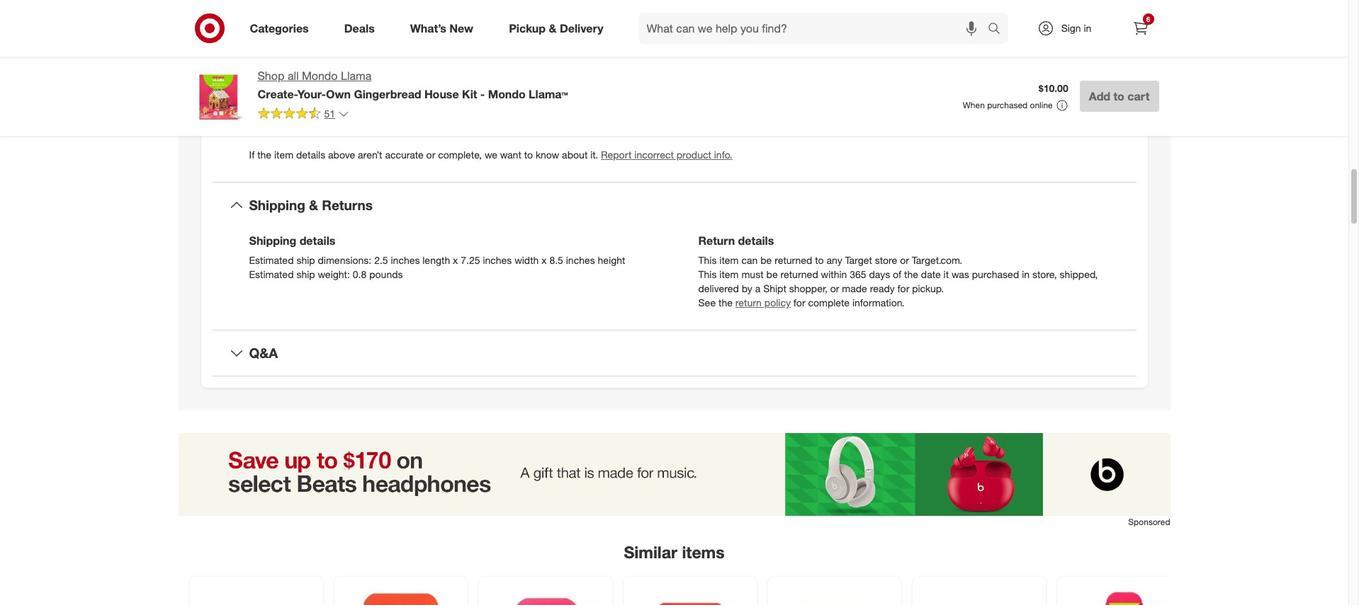 Task type: locate. For each thing, give the bounding box(es) containing it.
or
[[426, 149, 435, 161], [900, 255, 909, 267], [830, 283, 839, 295]]

origin : imported
[[249, 103, 324, 115]]

for
[[897, 283, 909, 295], [793, 297, 805, 309]]

to left any on the top right of the page
[[815, 255, 824, 267]]

dimensions:
[[318, 255, 371, 267]]

add
[[1089, 89, 1110, 103]]

2 inches from the left
[[483, 255, 512, 267]]

want
[[500, 149, 521, 161]]

height
[[598, 255, 625, 267]]

ship left weight:
[[296, 269, 315, 281]]

shipping inside 'dropdown button'
[[249, 197, 305, 214]]

this
[[698, 255, 717, 267], [698, 269, 717, 281]]

2 vertical spatial to
[[815, 255, 824, 267]]

to right add
[[1113, 89, 1124, 103]]

policy
[[764, 297, 791, 309]]

2.5
[[374, 255, 388, 267]]

shipt
[[763, 283, 786, 295]]

0 horizontal spatial :
[[270, 17, 273, 29]]

the right if
[[257, 149, 271, 161]]

2 x from the left
[[542, 255, 547, 267]]

22-
[[369, 60, 384, 72]]

purchased
[[987, 100, 1028, 111], [972, 269, 1019, 281]]

0 vertical spatial this
[[698, 255, 717, 267]]

2 estimated from the top
[[249, 269, 294, 281]]

incorrect
[[634, 149, 674, 161]]

details inside shipping details estimated ship dimensions: 2.5 inches length x 7.25 inches width x 8.5 inches height estimated ship weight: 0.8 pounds
[[299, 234, 335, 248]]

1 vertical spatial this
[[698, 269, 717, 281]]

this up delivered
[[698, 269, 717, 281]]

for down shopper,
[[793, 297, 805, 309]]

sign
[[1061, 22, 1081, 34]]

shipping inside shipping details estimated ship dimensions: 2.5 inches length x 7.25 inches width x 8.5 inches height estimated ship weight: 0.8 pounds
[[249, 234, 296, 248]]

0 vertical spatial mondo
[[302, 69, 338, 83]]

create-your-own paper stars kit - mondo llama™ image
[[632, 586, 748, 606]]

0 vertical spatial for
[[897, 283, 909, 295]]

this down return
[[698, 255, 717, 267]]

0 vertical spatial or
[[426, 149, 435, 161]]

0 horizontal spatial for
[[793, 297, 805, 309]]

information.
[[852, 297, 905, 309]]

in left "store,"
[[1022, 269, 1030, 281]]

1 vertical spatial &
[[309, 197, 318, 214]]

or down within
[[830, 283, 839, 295]]

deals link
[[332, 13, 392, 44]]

2 horizontal spatial :
[[343, 60, 346, 72]]

shipping down the shipping & returns
[[249, 234, 296, 248]]

1 horizontal spatial inches
[[483, 255, 512, 267]]

1 horizontal spatial :
[[278, 103, 281, 115]]

details
[[296, 149, 325, 161], [299, 234, 335, 248], [738, 234, 774, 248]]

0 horizontal spatial in
[[1022, 269, 1030, 281]]

1 estimated from the top
[[249, 255, 294, 267]]

the right of on the right top of page
[[904, 269, 918, 281]]

returned
[[775, 255, 812, 267], [780, 269, 818, 281]]

shipping down if
[[249, 197, 305, 214]]

be right can
[[760, 255, 772, 267]]

be
[[760, 255, 772, 267], [766, 269, 778, 281]]

ready
[[870, 283, 895, 295]]

x
[[453, 255, 458, 267], [542, 255, 547, 267]]

imported
[[283, 103, 324, 115]]

advertisement region
[[178, 434, 1170, 517]]

store,
[[1032, 269, 1057, 281]]

0 vertical spatial ship
[[296, 255, 315, 267]]

ship left dimensions:
[[296, 255, 315, 267]]

in inside return details this item can be returned to any target store or target.com. this item must be returned within 365 days of the date it was purchased in store, shipped, delivered by a shipt shopper, or made ready for pickup. see the return policy for complete information.
[[1022, 269, 1030, 281]]

mondo up your- on the top of the page
[[302, 69, 338, 83]]

2 vertical spatial the
[[718, 297, 733, 309]]

length
[[422, 255, 450, 267]]

0 vertical spatial to
[[1113, 89, 1124, 103]]

0 horizontal spatial inches
[[391, 255, 420, 267]]

1 vertical spatial shipping
[[249, 234, 296, 248]]

the down delivered
[[718, 297, 733, 309]]

& for pickup
[[549, 21, 557, 35]]

mondo
[[302, 69, 338, 83], [488, 87, 526, 101]]

0 vertical spatial estimated
[[249, 255, 294, 267]]

3 inches from the left
[[566, 255, 595, 267]]

inches right 7.25
[[483, 255, 512, 267]]

create-your-own mini punch needle ornaments kit - mondo llama™ image
[[776, 586, 892, 606]]

shipping
[[249, 197, 305, 214], [249, 234, 296, 248]]

: left 810655185386 on the left
[[270, 17, 273, 29]]

1 shipping from the top
[[249, 197, 305, 214]]

1 vertical spatial :
[[343, 60, 346, 72]]

sign in link
[[1025, 13, 1113, 44]]

1 ship from the top
[[296, 255, 315, 267]]

& inside 'link'
[[549, 21, 557, 35]]

what's new link
[[398, 13, 491, 44]]

0.8
[[353, 269, 366, 281]]

width
[[515, 255, 539, 267]]

1 x from the left
[[453, 255, 458, 267]]

similar items
[[624, 543, 725, 563]]

0 vertical spatial shipping
[[249, 197, 305, 214]]

0 horizontal spatial &
[[309, 197, 318, 214]]

0 horizontal spatial to
[[524, 149, 533, 161]]

1 vertical spatial or
[[900, 255, 909, 267]]

mondo right -
[[488, 87, 526, 101]]

item left can
[[719, 255, 739, 267]]

to
[[1113, 89, 1124, 103], [524, 149, 533, 161], [815, 255, 824, 267]]

& right pickup
[[549, 21, 557, 35]]

0 vertical spatial :
[[270, 17, 273, 29]]

1 vertical spatial in
[[1022, 269, 1030, 281]]

or right accurate at the top of page
[[426, 149, 435, 161]]

see
[[698, 297, 716, 309]]

weight:
[[318, 269, 350, 281]]

details up dimensions:
[[299, 234, 335, 248]]

081-
[[349, 60, 369, 72]]

810655185386
[[276, 17, 342, 29]]

number
[[273, 60, 311, 72]]

1 vertical spatial purchased
[[972, 269, 1019, 281]]

inches right 8.5
[[566, 255, 595, 267]]

0 horizontal spatial x
[[453, 255, 458, 267]]

item up delivered
[[719, 269, 739, 281]]

details up can
[[738, 234, 774, 248]]

color-your-own gingerbread house kit - mondo llama™ image
[[198, 586, 314, 606]]

: down create-
[[278, 103, 281, 115]]

0 vertical spatial &
[[549, 21, 557, 35]]

in
[[1084, 22, 1091, 34], [1022, 269, 1030, 281]]

item right if
[[274, 149, 293, 161]]

or up of on the right top of page
[[900, 255, 909, 267]]

1 vertical spatial the
[[904, 269, 918, 281]]

create-your-own santa gnomes kit - mondo llama™ image
[[1065, 586, 1182, 606]]

1 horizontal spatial the
[[718, 297, 733, 309]]

:
[[270, 17, 273, 29], [343, 60, 346, 72], [278, 103, 281, 115]]

& inside 'dropdown button'
[[309, 197, 318, 214]]

the
[[257, 149, 271, 161], [904, 269, 918, 281], [718, 297, 733, 309]]

kit
[[462, 87, 477, 101]]

purchased right when
[[987, 100, 1028, 111]]

1 horizontal spatial to
[[815, 255, 824, 267]]

for down of on the right top of page
[[897, 283, 909, 295]]

purchased right was on the top of the page
[[972, 269, 1019, 281]]

pickup.
[[912, 283, 944, 295]]

be up shipt
[[766, 269, 778, 281]]

made
[[842, 283, 867, 295]]

new
[[449, 21, 473, 35]]

shipping for shipping & returns
[[249, 197, 305, 214]]

return details this item can be returned to any target store or target.com. this item must be returned within 365 days of the date it was purchased in store, shipped, delivered by a shipt shopper, or made ready for pickup. see the return policy for complete information.
[[698, 234, 1098, 309]]

2 ship from the top
[[296, 269, 315, 281]]

x left 7.25
[[453, 255, 458, 267]]

add to cart
[[1089, 89, 1150, 103]]

purchased inside return details this item can be returned to any target store or target.com. this item must be returned within 365 days of the date it was purchased in store, shipped, delivered by a shipt shopper, or made ready for pickup. see the return policy for complete information.
[[972, 269, 1019, 281]]

origin
[[249, 103, 278, 115]]

2 shipping from the top
[[249, 234, 296, 248]]

2 vertical spatial or
[[830, 283, 839, 295]]

2 vertical spatial :
[[278, 103, 281, 115]]

1 vertical spatial to
[[524, 149, 533, 161]]

estimated left weight:
[[249, 269, 294, 281]]

: for imported
[[278, 103, 281, 115]]

pickup & delivery link
[[497, 13, 621, 44]]

it
[[943, 269, 949, 281]]

can
[[741, 255, 758, 267]]

details inside return details this item can be returned to any target store or target.com. this item must be returned within 365 days of the date it was purchased in store, shipped, delivered by a shipt shopper, or made ready for pickup. see the return policy for complete information.
[[738, 234, 774, 248]]

was
[[952, 269, 969, 281]]

2 horizontal spatial to
[[1113, 89, 1124, 103]]

2 horizontal spatial the
[[904, 269, 918, 281]]

0 vertical spatial item
[[274, 149, 293, 161]]

if
[[249, 149, 255, 161]]

1 horizontal spatial or
[[830, 283, 839, 295]]

1 horizontal spatial x
[[542, 255, 547, 267]]

2 vertical spatial item
[[719, 269, 739, 281]]

x left 8.5
[[542, 255, 547, 267]]

to right the want
[[524, 149, 533, 161]]

What can we help you find? suggestions appear below search field
[[638, 13, 991, 44]]

& left returns on the top left of page
[[309, 197, 318, 214]]

create-your-own paper garland kit - mondo llama™ image
[[921, 586, 1037, 606]]

1 horizontal spatial &
[[549, 21, 557, 35]]

2 horizontal spatial inches
[[566, 255, 595, 267]]

shipping for shipping details estimated ship dimensions: 2.5 inches length x 7.25 inches width x 8.5 inches height estimated ship weight: 0.8 pounds
[[249, 234, 296, 248]]

inches
[[391, 255, 420, 267], [483, 255, 512, 267], [566, 255, 595, 267]]

0 horizontal spatial mondo
[[302, 69, 338, 83]]

0 vertical spatial in
[[1084, 22, 1091, 34]]

1 horizontal spatial for
[[897, 283, 909, 295]]

0 vertical spatial the
[[257, 149, 271, 161]]

sign in
[[1061, 22, 1091, 34]]

in right sign
[[1084, 22, 1091, 34]]

: left 081-
[[343, 60, 346, 72]]

shipping & returns button
[[212, 183, 1136, 228]]

inches up pounds
[[391, 255, 420, 267]]

1 vertical spatial estimated
[[249, 269, 294, 281]]

1 horizontal spatial mondo
[[488, 87, 526, 101]]

pickup & delivery
[[509, 21, 603, 35]]

house
[[424, 87, 459, 101]]

0 horizontal spatial the
[[257, 149, 271, 161]]

&
[[549, 21, 557, 35], [309, 197, 318, 214]]

accurate
[[385, 149, 424, 161]]

1 vertical spatial ship
[[296, 269, 315, 281]]

estimated down the shipping & returns
[[249, 255, 294, 267]]

info.
[[714, 149, 732, 161]]



Task type: describe. For each thing, give the bounding box(es) containing it.
cart
[[1128, 89, 1150, 103]]

shipping details estimated ship dimensions: 2.5 inches length x 7.25 inches width x 8.5 inches height estimated ship weight: 0.8 pounds
[[249, 234, 625, 281]]

details for shipping
[[299, 234, 335, 248]]

of
[[893, 269, 901, 281]]

similar
[[624, 543, 677, 563]]

0 vertical spatial be
[[760, 255, 772, 267]]

item number (dpci) : 081-22-7887
[[249, 60, 406, 72]]

$10.00
[[1039, 82, 1068, 94]]

q&a button
[[212, 331, 1136, 376]]

complete,
[[438, 149, 482, 161]]

aren't
[[358, 149, 382, 161]]

similar items region
[[178, 434, 1190, 606]]

365
[[850, 269, 866, 281]]

details for return
[[738, 234, 774, 248]]

to inside button
[[1113, 89, 1124, 103]]

q&a
[[249, 345, 278, 362]]

image of create-your-own gingerbread house kit - mondo llama™ image
[[190, 68, 246, 125]]

1 vertical spatial item
[[719, 255, 739, 267]]

own
[[326, 87, 351, 101]]

shop
[[258, 69, 284, 83]]

1 inches from the left
[[391, 255, 420, 267]]

-
[[480, 87, 485, 101]]

51
[[324, 108, 335, 120]]

pounds
[[369, 269, 403, 281]]

a
[[755, 283, 760, 295]]

& for shipping
[[309, 197, 318, 214]]

date
[[921, 269, 941, 281]]

delivery
[[560, 21, 603, 35]]

online
[[1030, 100, 1053, 111]]

delivered
[[698, 283, 739, 295]]

must
[[741, 269, 764, 281]]

when
[[963, 100, 985, 111]]

about
[[562, 149, 588, 161]]

by
[[742, 283, 752, 295]]

report incorrect product info. button
[[601, 148, 732, 162]]

6 link
[[1125, 13, 1156, 44]]

days
[[869, 269, 890, 281]]

shipping & returns
[[249, 197, 373, 214]]

when purchased online
[[963, 100, 1053, 111]]

target.com.
[[912, 255, 962, 267]]

sponsored
[[1128, 517, 1170, 528]]

0 vertical spatial returned
[[775, 255, 812, 267]]

details left above
[[296, 149, 325, 161]]

2 horizontal spatial or
[[900, 255, 909, 267]]

categories link
[[238, 13, 326, 44]]

to inside return details this item can be returned to any target store or target.com. this item must be returned within 365 days of the date it was purchased in store, shipped, delivered by a shipt shopper, or made ready for pickup. see the return policy for complete information.
[[815, 255, 824, 267]]

we
[[485, 149, 497, 161]]

it.
[[590, 149, 598, 161]]

: for 810655185386
[[270, 17, 273, 29]]

6
[[1146, 15, 1150, 23]]

0 vertical spatial purchased
[[987, 100, 1028, 111]]

1 vertical spatial returned
[[780, 269, 818, 281]]

search
[[981, 22, 1015, 37]]

1 horizontal spatial in
[[1084, 22, 1091, 34]]

return policy link
[[735, 297, 791, 309]]

items
[[682, 543, 725, 563]]

gingerbread
[[354, 87, 421, 101]]

store
[[875, 255, 897, 267]]

what's new
[[410, 21, 473, 35]]

7887
[[384, 60, 406, 72]]

report
[[601, 149, 632, 161]]

if the item details above aren't accurate or complete, we want to know about it. report incorrect product info.
[[249, 149, 732, 161]]

categories
[[250, 21, 309, 35]]

1 vertical spatial be
[[766, 269, 778, 281]]

0 horizontal spatial or
[[426, 149, 435, 161]]

return
[[698, 234, 735, 248]]

1 vertical spatial mondo
[[488, 87, 526, 101]]

all
[[288, 69, 299, 83]]

51 link
[[258, 107, 349, 123]]

llama
[[341, 69, 371, 83]]

7.25
[[461, 255, 480, 267]]

return
[[735, 297, 762, 309]]

shopper,
[[789, 283, 827, 295]]

search button
[[981, 13, 1015, 47]]

create-your-own craft stick characters christmas kit - mondo llama™ image
[[487, 586, 603, 606]]

upc
[[249, 17, 270, 29]]

2 this from the top
[[698, 269, 717, 281]]

1 this from the top
[[698, 255, 717, 267]]

complete
[[808, 297, 850, 309]]

target
[[845, 255, 872, 267]]

above
[[328, 149, 355, 161]]

create-your-own photo frame kit - mondo llama™ image
[[343, 586, 459, 606]]

your-
[[297, 87, 326, 101]]

know
[[536, 149, 559, 161]]

deals
[[344, 21, 375, 35]]

(dpci)
[[313, 60, 343, 72]]

pickup
[[509, 21, 546, 35]]

within
[[821, 269, 847, 281]]

1 vertical spatial for
[[793, 297, 805, 309]]

add to cart button
[[1080, 81, 1159, 112]]



Task type: vqa. For each thing, say whether or not it's contained in the screenshot.
RedCard 'link'
no



